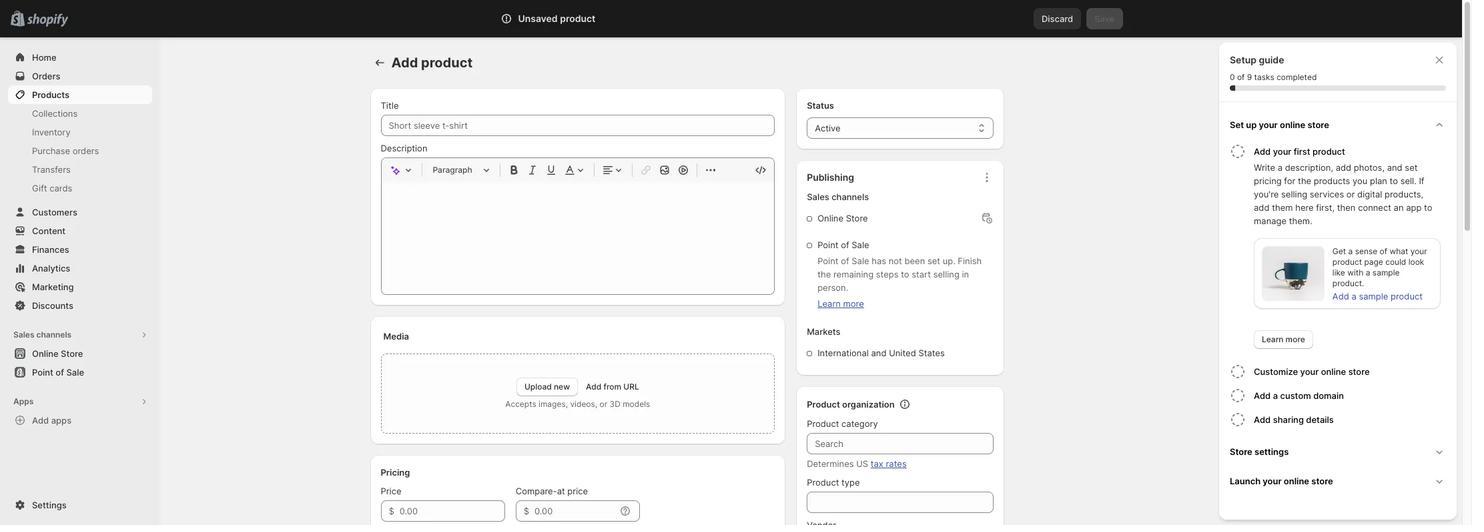 Task type: locate. For each thing, give the bounding box(es) containing it.
add inside "button"
[[1254, 415, 1271, 425]]

channels down publishing
[[832, 192, 869, 202]]

at
[[557, 486, 565, 497]]

Product type text field
[[807, 492, 994, 513]]

1 vertical spatial more
[[1286, 334, 1306, 344]]

store up add a custom domain button at the right bottom
[[1349, 366, 1370, 377]]

point of sale down online store "button"
[[32, 367, 84, 378]]

1 vertical spatial and
[[871, 348, 887, 358]]

1 vertical spatial to
[[1425, 202, 1433, 213]]

0 horizontal spatial store
[[61, 348, 83, 359]]

1 vertical spatial store
[[1349, 366, 1370, 377]]

point up the apps
[[32, 367, 53, 378]]

0 horizontal spatial point of sale
[[32, 367, 84, 378]]

add right mark add a custom domain as done icon
[[1254, 391, 1271, 401]]

launch your online store
[[1230, 476, 1334, 487]]

discounts link
[[8, 296, 152, 315]]

add
[[1336, 162, 1352, 173], [1254, 202, 1270, 213]]

more up the customize your online store
[[1286, 334, 1306, 344]]

0 horizontal spatial channels
[[36, 330, 72, 340]]

learn more link down person. at the right of page
[[818, 298, 864, 309]]

home link
[[8, 48, 152, 67]]

apps
[[51, 415, 71, 426]]

of
[[1238, 72, 1245, 82], [841, 240, 850, 250], [1380, 246, 1388, 256], [841, 256, 850, 266], [56, 367, 64, 378]]

1 horizontal spatial channels
[[832, 192, 869, 202]]

Title text field
[[381, 115, 775, 136]]

1 vertical spatial set
[[928, 256, 941, 266]]

0 vertical spatial learn
[[818, 298, 841, 309]]

product down product organization
[[807, 419, 839, 429]]

0 vertical spatial store
[[846, 213, 868, 224]]

add apps
[[32, 415, 71, 426]]

pricing
[[1254, 176, 1282, 186]]

add down product. on the bottom of page
[[1333, 291, 1350, 302]]

from
[[604, 382, 622, 392]]

product
[[807, 399, 840, 410], [807, 419, 839, 429], [807, 477, 839, 488]]

1 horizontal spatial add
[[1336, 162, 1352, 173]]

to right app
[[1425, 202, 1433, 213]]

add right mark add sharing details as done icon
[[1254, 415, 1271, 425]]

1 vertical spatial point
[[818, 256, 839, 266]]

set up sell.
[[1405, 162, 1418, 173]]

new
[[554, 382, 570, 392]]

the for products
[[1298, 176, 1312, 186]]

sample down could
[[1373, 268, 1400, 278]]

online store down publishing
[[818, 213, 868, 224]]

the inside point of sale has not been set up. finish the remaining steps to start selling in person. learn more
[[818, 269, 831, 280]]

0 horizontal spatial learn
[[818, 298, 841, 309]]

1 vertical spatial selling
[[934, 269, 960, 280]]

2 vertical spatial product
[[807, 477, 839, 488]]

1 vertical spatial learn
[[1262, 334, 1284, 344]]

and up sell.
[[1388, 162, 1403, 173]]

a left custom
[[1273, 391, 1278, 401]]

learn inside point of sale has not been set up. finish the remaining steps to start selling in person. learn more
[[818, 298, 841, 309]]

product for product type
[[807, 477, 839, 488]]

channels
[[832, 192, 869, 202], [36, 330, 72, 340]]

set for selling
[[928, 256, 941, 266]]

organization
[[842, 399, 895, 410]]

online up point of sale button
[[32, 348, 59, 359]]

add for add from url
[[586, 382, 602, 392]]

0 horizontal spatial set
[[928, 256, 941, 266]]

sales down publishing
[[807, 192, 830, 202]]

1 vertical spatial online
[[1322, 366, 1347, 377]]

0 horizontal spatial to
[[901, 269, 910, 280]]

sample down product. on the bottom of page
[[1359, 291, 1389, 302]]

add left from
[[586, 382, 602, 392]]

a inside button
[[1273, 391, 1278, 401]]

content link
[[8, 222, 152, 240]]

get a sense of what your product page could look like with a sample product. add a sample product
[[1333, 246, 1428, 302]]

1 vertical spatial sales
[[13, 330, 34, 340]]

learn more link inside add your first product element
[[1254, 330, 1314, 349]]

online down publishing
[[818, 213, 844, 224]]

remaining
[[834, 269, 874, 280]]

1 horizontal spatial set
[[1405, 162, 1418, 173]]

selling down up.
[[934, 269, 960, 280]]

0 vertical spatial point of sale
[[818, 240, 870, 250]]

0 horizontal spatial online store
[[32, 348, 83, 359]]

connect
[[1359, 202, 1392, 213]]

collections
[[32, 108, 78, 119]]

a for get a sense of what your product page could look like with a sample product. add a sample product
[[1349, 246, 1353, 256]]

2 vertical spatial to
[[901, 269, 910, 280]]

or inside the write a description, add photos, and set pricing for the products you plan to sell. if you're selling services or digital products, add them here first, then connect an app to manage them.
[[1347, 189, 1355, 200]]

1 vertical spatial sales channels
[[13, 330, 72, 340]]

set inside point of sale has not been set up. finish the remaining steps to start selling in person. learn more
[[928, 256, 941, 266]]

store up "point of sale" link
[[61, 348, 83, 359]]

of inside get a sense of what your product page could look like with a sample product. add a sample product
[[1380, 246, 1388, 256]]

1 horizontal spatial online
[[818, 213, 844, 224]]

0 vertical spatial point
[[818, 240, 839, 250]]

store up first
[[1308, 119, 1330, 130]]

a right get
[[1349, 246, 1353, 256]]

your up look
[[1411, 246, 1428, 256]]

learn inside add your first product element
[[1262, 334, 1284, 344]]

2 vertical spatial sale
[[66, 367, 84, 378]]

0 vertical spatial product
[[807, 399, 840, 410]]

0
[[1230, 72, 1235, 82]]

2 $ from the left
[[524, 506, 529, 517]]

selling down "for"
[[1282, 189, 1308, 200]]

add up products
[[1336, 162, 1352, 173]]

your up add a custom domain
[[1301, 366, 1319, 377]]

0 horizontal spatial $
[[389, 506, 394, 517]]

a
[[1278, 162, 1283, 173], [1349, 246, 1353, 256], [1366, 268, 1371, 278], [1352, 291, 1357, 302], [1273, 391, 1278, 401]]

sales channels down "discounts"
[[13, 330, 72, 340]]

guide
[[1259, 54, 1285, 65]]

1 horizontal spatial $
[[524, 506, 529, 517]]

sales inside sales channels button
[[13, 330, 34, 340]]

point of sale
[[818, 240, 870, 250], [32, 367, 84, 378]]

international and united states
[[818, 348, 945, 358]]

0 horizontal spatial or
[[600, 399, 608, 409]]

0 vertical spatial or
[[1347, 189, 1355, 200]]

the up person. at the right of page
[[818, 269, 831, 280]]

add left apps
[[32, 415, 49, 426]]

0 vertical spatial and
[[1388, 162, 1403, 173]]

2 vertical spatial store
[[1230, 447, 1253, 457]]

store down 'store settings' button
[[1312, 476, 1334, 487]]

sales down "discounts"
[[13, 330, 34, 340]]

1 vertical spatial point of sale
[[32, 367, 84, 378]]

markets
[[807, 326, 841, 337]]

more down person. at the right of page
[[843, 298, 864, 309]]

add a sample product button
[[1325, 287, 1431, 306]]

0 vertical spatial selling
[[1282, 189, 1308, 200]]

add product
[[392, 55, 473, 71]]

write a description, add photos, and set pricing for the products you plan to sell. if you're selling services or digital products, add them here first, then connect an app to manage them.
[[1254, 162, 1433, 226]]

your right up
[[1259, 119, 1278, 130]]

0 horizontal spatial selling
[[934, 269, 960, 280]]

online store inside "button"
[[32, 348, 83, 359]]

1 horizontal spatial or
[[1347, 189, 1355, 200]]

1 vertical spatial the
[[818, 269, 831, 280]]

store up launch
[[1230, 447, 1253, 457]]

0 horizontal spatial add
[[1254, 202, 1270, 213]]

a for write a description, add photos, and set pricing for the products you plan to sell. if you're selling services or digital products, add them here first, then connect an app to manage them.
[[1278, 162, 1283, 173]]

determines
[[807, 459, 854, 469]]

store inside online store link
[[61, 348, 83, 359]]

1 vertical spatial channels
[[36, 330, 72, 340]]

a inside the write a description, add photos, and set pricing for the products you plan to sell. if you're selling services or digital products, add them here first, then connect an app to manage them.
[[1278, 162, 1283, 173]]

0 vertical spatial the
[[1298, 176, 1312, 186]]

the
[[1298, 176, 1312, 186], [818, 269, 831, 280]]

0 of 9 tasks completed
[[1230, 72, 1317, 82]]

1 vertical spatial store
[[61, 348, 83, 359]]

set inside the write a description, add photos, and set pricing for the products you plan to sell. if you're selling services or digital products, add them here first, then connect an app to manage them.
[[1405, 162, 1418, 173]]

services
[[1310, 189, 1345, 200]]

marketing link
[[8, 278, 152, 296]]

online store up point of sale button
[[32, 348, 83, 359]]

launch
[[1230, 476, 1261, 487]]

mark add your first product as done image
[[1230, 144, 1246, 160]]

online for launch your online store
[[1284, 476, 1310, 487]]

set left up.
[[928, 256, 941, 266]]

product inside button
[[1313, 146, 1346, 157]]

add sharing details
[[1254, 415, 1334, 425]]

0 vertical spatial more
[[843, 298, 864, 309]]

online up domain
[[1322, 366, 1347, 377]]

learn more link up customize
[[1254, 330, 1314, 349]]

2 vertical spatial point
[[32, 367, 53, 378]]

videos,
[[570, 399, 598, 409]]

channels down "discounts"
[[36, 330, 72, 340]]

$
[[389, 506, 394, 517], [524, 506, 529, 517]]

2 horizontal spatial to
[[1425, 202, 1433, 213]]

to left start
[[901, 269, 910, 280]]

online store
[[818, 213, 868, 224], [32, 348, 83, 359]]

1 vertical spatial sale
[[852, 256, 870, 266]]

1 vertical spatial online
[[32, 348, 59, 359]]

product type
[[807, 477, 860, 488]]

Compare-at price text field
[[535, 501, 616, 522]]

1 horizontal spatial store
[[846, 213, 868, 224]]

product down determines
[[807, 477, 839, 488]]

learn up customize
[[1262, 334, 1284, 344]]

1 product from the top
[[807, 399, 840, 410]]

online down the settings
[[1284, 476, 1310, 487]]

store down publishing
[[846, 213, 868, 224]]

or up then
[[1347, 189, 1355, 200]]

product organization
[[807, 399, 895, 410]]

your inside button
[[1273, 146, 1292, 157]]

1 horizontal spatial learn more link
[[1254, 330, 1314, 349]]

add down you're
[[1254, 202, 1270, 213]]

0 vertical spatial set
[[1405, 162, 1418, 173]]

upload
[[525, 382, 552, 392]]

digital
[[1358, 189, 1383, 200]]

1 horizontal spatial sales channels
[[807, 192, 869, 202]]

1 horizontal spatial the
[[1298, 176, 1312, 186]]

your for customize your online store
[[1301, 366, 1319, 377]]

set
[[1405, 162, 1418, 173], [928, 256, 941, 266]]

analytics
[[32, 263, 70, 274]]

sale inside point of sale has not been set up. finish the remaining steps to start selling in person. learn more
[[852, 256, 870, 266]]

0 horizontal spatial sales channels
[[13, 330, 72, 340]]

to left sell.
[[1390, 176, 1398, 186]]

0 vertical spatial sample
[[1373, 268, 1400, 278]]

1 horizontal spatial selling
[[1282, 189, 1308, 200]]

0 vertical spatial sales
[[807, 192, 830, 202]]

1 horizontal spatial sales
[[807, 192, 830, 202]]

discounts
[[32, 300, 73, 311]]

your for launch your online store
[[1263, 476, 1282, 487]]

online store button
[[0, 344, 160, 363]]

the inside the write a description, add photos, and set pricing for the products you plan to sell. if you're selling services or digital products, add them here first, then connect an app to manage them.
[[1298, 176, 1312, 186]]

add inside button
[[1254, 391, 1271, 401]]

1 horizontal spatial and
[[1388, 162, 1403, 173]]

a right the 'write'
[[1278, 162, 1283, 173]]

customers link
[[8, 203, 152, 222]]

set
[[1230, 119, 1244, 130]]

1 $ from the left
[[389, 506, 394, 517]]

add up title
[[392, 55, 418, 71]]

your
[[1259, 119, 1278, 130], [1273, 146, 1292, 157], [1411, 246, 1428, 256], [1301, 366, 1319, 377], [1263, 476, 1282, 487]]

sales channels down publishing
[[807, 192, 869, 202]]

or left the 3d
[[600, 399, 608, 409]]

finances link
[[8, 240, 152, 259]]

transfers link
[[8, 160, 152, 179]]

up.
[[943, 256, 956, 266]]

1 vertical spatial product
[[807, 419, 839, 429]]

product up product category
[[807, 399, 840, 410]]

point
[[818, 240, 839, 250], [818, 256, 839, 266], [32, 367, 53, 378]]

$ down compare-
[[524, 506, 529, 517]]

then
[[1338, 202, 1356, 213]]

0 horizontal spatial online
[[32, 348, 59, 359]]

orders
[[73, 146, 99, 156]]

point of sale up remaining
[[818, 240, 870, 250]]

point up remaining
[[818, 240, 839, 250]]

3 product from the top
[[807, 477, 839, 488]]

cards
[[50, 183, 72, 194]]

0 vertical spatial learn more link
[[818, 298, 864, 309]]

add up the 'write'
[[1254, 146, 1271, 157]]

2 product from the top
[[807, 419, 839, 429]]

and left united
[[871, 348, 887, 358]]

point of sale button
[[0, 363, 160, 382]]

gift cards link
[[8, 179, 152, 198]]

0 horizontal spatial sales
[[13, 330, 34, 340]]

your right launch
[[1263, 476, 1282, 487]]

domain
[[1314, 391, 1344, 401]]

app
[[1407, 202, 1422, 213]]

search
[[560, 13, 588, 24]]

store settings button
[[1225, 437, 1452, 467]]

2 horizontal spatial store
[[1230, 447, 1253, 457]]

2 vertical spatial store
[[1312, 476, 1334, 487]]

9
[[1247, 72, 1252, 82]]

learn down person. at the right of page
[[818, 298, 841, 309]]

your inside get a sense of what your product page could look like with a sample product. add a sample product
[[1411, 246, 1428, 256]]

0 horizontal spatial the
[[818, 269, 831, 280]]

point of sale has not been set up. finish the remaining steps to start selling in person. learn more
[[818, 256, 982, 309]]

point of sale inside button
[[32, 367, 84, 378]]

custom
[[1281, 391, 1312, 401]]

inventory link
[[8, 123, 152, 142]]

0 horizontal spatial more
[[843, 298, 864, 309]]

add for add apps
[[32, 415, 49, 426]]

1 horizontal spatial more
[[1286, 334, 1306, 344]]

of inside point of sale has not been set up. finish the remaining steps to start selling in person. learn more
[[841, 256, 850, 266]]

been
[[905, 256, 925, 266]]

1 vertical spatial learn more link
[[1254, 330, 1314, 349]]

home
[[32, 52, 56, 63]]

1 horizontal spatial learn
[[1262, 334, 1284, 344]]

store inside 'store settings' button
[[1230, 447, 1253, 457]]

online up add your first product
[[1280, 119, 1306, 130]]

the down the description,
[[1298, 176, 1312, 186]]

2 vertical spatial online
[[1284, 476, 1310, 487]]

0 horizontal spatial and
[[871, 348, 887, 358]]

1 horizontal spatial online store
[[818, 213, 868, 224]]

analytics link
[[8, 259, 152, 278]]

$ down price
[[389, 506, 394, 517]]

point inside point of sale has not been set up. finish the remaining steps to start selling in person. learn more
[[818, 256, 839, 266]]

point up person. at the right of page
[[818, 256, 839, 266]]

product
[[560, 13, 596, 24], [421, 55, 473, 71], [1313, 146, 1346, 157], [1333, 257, 1362, 267], [1391, 291, 1423, 302]]

Product category text field
[[807, 433, 994, 455]]

your left first
[[1273, 146, 1292, 157]]

1 vertical spatial online store
[[32, 348, 83, 359]]

online for customize your online store
[[1322, 366, 1347, 377]]

orders
[[32, 71, 60, 81]]

1 horizontal spatial to
[[1390, 176, 1398, 186]]



Task type: describe. For each thing, give the bounding box(es) containing it.
$ for compare-at price
[[524, 506, 529, 517]]

of inside button
[[56, 367, 64, 378]]

person.
[[818, 282, 849, 293]]

add for add sharing details
[[1254, 415, 1271, 425]]

channels inside button
[[36, 330, 72, 340]]

states
[[919, 348, 945, 358]]

the for remaining
[[818, 269, 831, 280]]

status
[[807, 100, 834, 111]]

your for add your first product
[[1273, 146, 1292, 157]]

customize your online store button
[[1254, 360, 1452, 384]]

a for add a custom domain
[[1273, 391, 1278, 401]]

collections link
[[8, 104, 152, 123]]

manage
[[1254, 216, 1287, 226]]

upload new
[[525, 382, 570, 392]]

0 vertical spatial add
[[1336, 162, 1352, 173]]

content
[[32, 226, 66, 236]]

and inside the write a description, add photos, and set pricing for the products you plan to sell. if you're selling services or digital products, add them here first, then connect an app to manage them.
[[1388, 162, 1403, 173]]

customers
[[32, 207, 77, 218]]

add sharing details button
[[1254, 408, 1452, 432]]

tax
[[871, 459, 884, 469]]

to inside point of sale has not been set up. finish the remaining steps to start selling in person. learn more
[[901, 269, 910, 280]]

setup guide
[[1230, 54, 1285, 65]]

learn more
[[1262, 334, 1306, 344]]

add your first product element
[[1228, 161, 1452, 349]]

finish
[[958, 256, 982, 266]]

sale inside button
[[66, 367, 84, 378]]

product for product organization
[[807, 399, 840, 410]]

up
[[1246, 119, 1257, 130]]

page
[[1365, 257, 1384, 267]]

set up your online store button
[[1225, 110, 1452, 140]]

products
[[1314, 176, 1351, 186]]

has
[[872, 256, 887, 266]]

products,
[[1385, 189, 1424, 200]]

a down page
[[1366, 268, 1371, 278]]

first
[[1294, 146, 1311, 157]]

set for sell.
[[1405, 162, 1418, 173]]

online store link
[[8, 344, 152, 363]]

with
[[1348, 268, 1364, 278]]

here
[[1296, 202, 1314, 213]]

add a custom domain
[[1254, 391, 1344, 401]]

0 horizontal spatial learn more link
[[818, 298, 864, 309]]

0 vertical spatial sales channels
[[807, 192, 869, 202]]

gift
[[32, 183, 47, 194]]

in
[[962, 269, 969, 280]]

international
[[818, 348, 869, 358]]

type
[[842, 477, 860, 488]]

save button
[[1087, 8, 1123, 29]]

look
[[1409, 257, 1425, 267]]

store for launch your online store
[[1312, 476, 1334, 487]]

photos,
[[1354, 162, 1385, 173]]

0 vertical spatial channels
[[832, 192, 869, 202]]

Price text field
[[400, 501, 505, 522]]

search button
[[538, 8, 925, 29]]

0 vertical spatial online
[[1280, 119, 1306, 130]]

a down product. on the bottom of page
[[1352, 291, 1357, 302]]

compare-
[[516, 486, 557, 497]]

first,
[[1317, 202, 1335, 213]]

shopify image
[[27, 14, 68, 27]]

an
[[1394, 202, 1404, 213]]

apps button
[[8, 393, 152, 411]]

selling inside the write a description, add photos, and set pricing for the products you plan to sell. if you're selling services or digital products, add them here first, then connect an app to manage them.
[[1282, 189, 1308, 200]]

add your first product button
[[1254, 140, 1452, 161]]

customize
[[1254, 366, 1298, 377]]

set up your online store
[[1230, 119, 1330, 130]]

selling inside point of sale has not been set up. finish the remaining steps to start selling in person. learn more
[[934, 269, 960, 280]]

mark add sharing details as done image
[[1230, 412, 1246, 428]]

online inside "button"
[[32, 348, 59, 359]]

title
[[381, 100, 399, 111]]

add from url
[[586, 382, 639, 392]]

0 vertical spatial sale
[[852, 240, 870, 250]]

add from url button
[[586, 382, 639, 392]]

accepts
[[506, 399, 536, 409]]

point inside button
[[32, 367, 53, 378]]

more inside point of sale has not been set up. finish the remaining steps to start selling in person. learn more
[[843, 298, 864, 309]]

purchase
[[32, 146, 70, 156]]

description,
[[1285, 162, 1334, 173]]

store for customize your online store
[[1349, 366, 1370, 377]]

finances
[[32, 244, 69, 255]]

url
[[624, 382, 639, 392]]

product category
[[807, 419, 878, 429]]

sharing
[[1273, 415, 1304, 425]]

orders link
[[8, 67, 152, 85]]

add for add your first product
[[1254, 146, 1271, 157]]

upload new button
[[517, 378, 578, 397]]

steps
[[876, 269, 899, 280]]

0 vertical spatial to
[[1390, 176, 1398, 186]]

$ for price
[[389, 506, 394, 517]]

product for product category
[[807, 419, 839, 429]]

unsaved product
[[518, 13, 596, 24]]

determines us tax rates
[[807, 459, 907, 469]]

0 vertical spatial online
[[818, 213, 844, 224]]

add apps button
[[8, 411, 152, 430]]

sell.
[[1401, 176, 1417, 186]]

sales channels inside button
[[13, 330, 72, 340]]

sales channels button
[[8, 326, 152, 344]]

settings
[[32, 500, 67, 511]]

1 vertical spatial sample
[[1359, 291, 1389, 302]]

save
[[1095, 13, 1115, 24]]

add inside get a sense of what your product page could look like with a sample product. add a sample product
[[1333, 291, 1350, 302]]

you
[[1353, 176, 1368, 186]]

mark customize your online store as done image
[[1230, 364, 1246, 380]]

marketing
[[32, 282, 74, 292]]

add for add product
[[392, 55, 418, 71]]

tasks
[[1255, 72, 1275, 82]]

like
[[1333, 268, 1346, 278]]

add for add a custom domain
[[1254, 391, 1271, 401]]

unsaved
[[518, 13, 558, 24]]

inventory
[[32, 127, 71, 138]]

pricing
[[381, 467, 410, 478]]

more inside learn more link
[[1286, 334, 1306, 344]]

product.
[[1333, 278, 1365, 288]]

1 vertical spatial add
[[1254, 202, 1270, 213]]

1 horizontal spatial point of sale
[[818, 240, 870, 250]]

for
[[1285, 176, 1296, 186]]

start
[[912, 269, 931, 280]]

what
[[1390, 246, 1409, 256]]

mark add a custom domain as done image
[[1230, 388, 1246, 404]]

write
[[1254, 162, 1276, 173]]

0 vertical spatial online store
[[818, 213, 868, 224]]

0 vertical spatial store
[[1308, 119, 1330, 130]]

publishing
[[807, 172, 854, 183]]

discard button
[[1034, 8, 1082, 29]]

price
[[381, 486, 402, 497]]

united
[[889, 348, 916, 358]]

apps
[[13, 397, 34, 407]]

active
[[815, 123, 841, 134]]

setup guide dialog
[[1220, 43, 1457, 520]]

1 vertical spatial or
[[600, 399, 608, 409]]

details
[[1307, 415, 1334, 425]]



Task type: vqa. For each thing, say whether or not it's contained in the screenshot.
Compare-at price $ text field
yes



